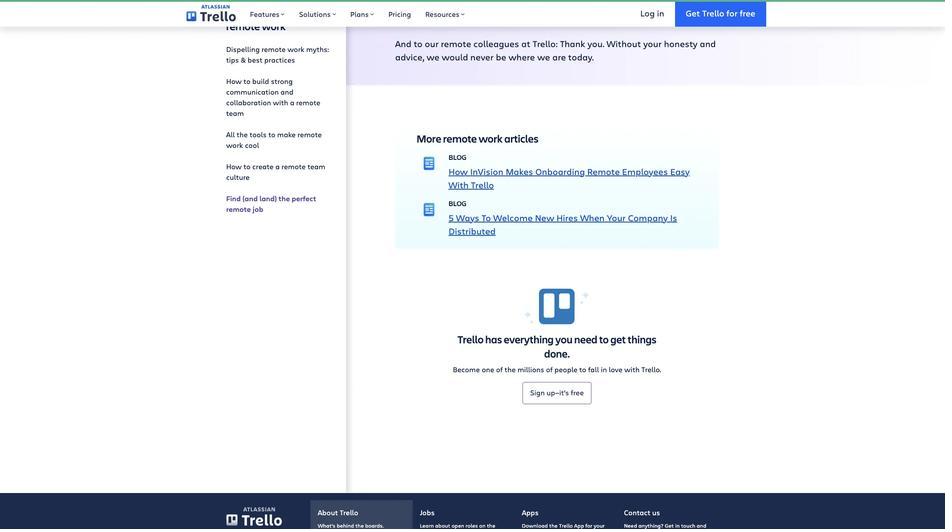 Task type: describe. For each thing, give the bounding box(es) containing it.
get trello for free link
[[675, 0, 766, 27]]

log in
[[640, 7, 664, 18]]

cool
[[245, 140, 259, 150]]

the inside trello has everything you need to get things done. become one of the millions of people to fall in love with trello.
[[505, 365, 516, 374]]

when
[[580, 212, 605, 224]]

how inside blog how invision makes onboarding remote employees easy with trello
[[449, 166, 468, 178]]

colleagues
[[473, 38, 519, 50]]

remote inside how to create a remote team culture
[[281, 162, 306, 171]]

easy
[[670, 166, 690, 178]]

today.
[[568, 51, 594, 63]]

at
[[521, 38, 530, 50]]

new
[[535, 212, 554, 224]]

one
[[482, 365, 494, 374]]

tips
[[226, 55, 239, 64]]

everything
[[504, 333, 554, 347]]

remote
[[587, 166, 620, 178]]

your
[[607, 212, 626, 224]]

our
[[425, 38, 439, 50]]

blog 5 ways to welcome new hires when your company is distributed
[[449, 199, 677, 237]]

5
[[449, 212, 454, 224]]

get trello for free
[[686, 7, 755, 18]]

communication
[[226, 87, 279, 96]]

done.
[[544, 347, 570, 361]]

need
[[574, 333, 597, 347]]

never
[[470, 51, 494, 63]]

how to embrace remote work
[[226, 5, 303, 33]]

welcome
[[493, 212, 533, 224]]

employees
[[622, 166, 668, 178]]

trello inside trello has everything you need to get things done. become one of the millions of people to fall in love with trello.
[[458, 333, 484, 347]]

how to create a remote team culture
[[226, 162, 325, 182]]

you.
[[588, 38, 604, 50]]

with
[[449, 179, 469, 191]]

trello:
[[533, 38, 558, 50]]

dispelling remote work myths: tips & best practices link
[[226, 40, 332, 69]]

pricing
[[388, 9, 411, 19]]

solutions button
[[292, 0, 343, 27]]

collaboration
[[226, 98, 271, 107]]

people
[[554, 365, 578, 374]]

work left articles
[[479, 132, 503, 146]]

more remote work articles
[[416, 132, 538, 146]]

embrace
[[262, 5, 303, 19]]

1 of from the left
[[496, 365, 503, 374]]

log in link
[[630, 0, 675, 27]]

free inside 'link'
[[571, 388, 584, 398]]

solutions
[[299, 9, 331, 19]]

5 ways to welcome new hires when your company is distributed link
[[449, 212, 677, 237]]

features button
[[243, 0, 292, 27]]

contact
[[624, 508, 650, 518]]

(and
[[243, 194, 258, 204]]

find
[[226, 194, 241, 204]]

remote inside all the tools to make remote work cool
[[298, 130, 322, 139]]

is
[[670, 212, 677, 224]]

remote inside dispelling remote work myths: tips & best practices
[[261, 44, 286, 54]]

all the tools to make remote work cool
[[226, 130, 322, 150]]

in inside trello has everything you need to get things done. become one of the millions of people to fall in love with trello.
[[601, 365, 607, 374]]

contact us link
[[617, 501, 719, 530]]

makes
[[506, 166, 533, 178]]

to inside and to our remote colleagues at trello: thank you. without your honesty and advice, we would never be where we are today.
[[414, 38, 423, 50]]

get
[[686, 7, 700, 18]]

apps link
[[515, 501, 617, 530]]

team inside how to create a remote team culture
[[308, 162, 325, 171]]

0 vertical spatial free
[[740, 7, 755, 18]]

with inside trello has everything you need to get things done. become one of the millions of people to fall in love with trello.
[[624, 365, 640, 374]]

blog for 5
[[449, 199, 467, 208]]

about
[[318, 508, 338, 518]]

jobs link
[[413, 501, 515, 530]]

would
[[442, 51, 468, 63]]

honesty
[[664, 38, 698, 50]]

dispelling remote work myths: tips & best practices
[[226, 44, 329, 64]]

how to embrace remote work link
[[226, 5, 332, 37]]

find (and land) the perfect remote job link
[[226, 190, 332, 218]]

build
[[252, 76, 269, 86]]

dispelling
[[226, 44, 260, 54]]

to
[[482, 212, 491, 224]]

where
[[509, 51, 535, 63]]

trello.
[[641, 365, 661, 374]]

are
[[552, 51, 566, 63]]

more
[[416, 132, 441, 146]]

create
[[252, 162, 274, 171]]

has
[[485, 333, 502, 347]]



Task type: vqa. For each thing, say whether or not it's contained in the screenshot.
"How"
yes



Task type: locate. For each thing, give the bounding box(es) containing it.
pricing link
[[381, 0, 418, 27]]

to up culture
[[243, 162, 251, 171]]

1 vertical spatial team
[[308, 162, 325, 171]]

work up practices
[[287, 44, 304, 54]]

work inside all the tools to make remote work cool
[[226, 140, 243, 150]]

work down features
[[262, 19, 286, 33]]

company
[[628, 212, 668, 224]]

1 horizontal spatial of
[[546, 365, 553, 374]]

how for how to embrace remote work
[[226, 5, 249, 19]]

1 horizontal spatial free
[[740, 7, 755, 18]]

the left millions
[[505, 365, 516, 374]]

blog
[[449, 152, 467, 162], [449, 199, 467, 208]]

1 horizontal spatial with
[[624, 365, 640, 374]]

0 horizontal spatial with
[[273, 98, 288, 107]]

your
[[643, 38, 662, 50]]

how to build strong communication and collaboration with a remote team link
[[226, 72, 332, 122]]

1 horizontal spatial we
[[537, 51, 550, 63]]

2 of from the left
[[546, 365, 553, 374]]

about trello link
[[311, 501, 413, 530]]

to inside how to embrace remote work
[[250, 5, 260, 19]]

find (and land) the perfect remote job
[[226, 194, 316, 214]]

1 horizontal spatial the
[[279, 194, 290, 204]]

articles
[[504, 132, 538, 146]]

how to build strong communication and collaboration with a remote team
[[226, 76, 320, 118]]

ways
[[456, 212, 479, 224]]

blog inside blog how invision makes onboarding remote employees easy with trello
[[449, 152, 467, 162]]

0 horizontal spatial team
[[226, 108, 244, 118]]

with
[[273, 98, 288, 107], [624, 365, 640, 374]]

remote
[[226, 19, 260, 33], [441, 38, 471, 50], [261, 44, 286, 54], [296, 98, 320, 107], [298, 130, 322, 139], [443, 132, 477, 146], [281, 162, 306, 171], [226, 204, 251, 214]]

sign up—it's free link
[[523, 382, 591, 405]]

trello has everything you need to get things done. become one of the millions of people to fall in love with trello.
[[453, 333, 661, 374]]

features
[[250, 9, 279, 19]]

team inside how to build strong communication and collaboration with a remote team
[[226, 108, 244, 118]]

with inside how to build strong communication and collaboration with a remote team
[[273, 98, 288, 107]]

trello right about
[[340, 508, 358, 518]]

work inside how to embrace remote work
[[262, 19, 286, 33]]

atlassian trello image
[[186, 5, 236, 22], [226, 508, 282, 526], [243, 508, 275, 512]]

best
[[248, 55, 263, 64]]

fall
[[588, 365, 599, 374]]

land)
[[260, 194, 277, 204]]

how for how to create a remote team culture
[[226, 162, 242, 171]]

remote inside how to build strong communication and collaboration with a remote team
[[296, 98, 320, 107]]

the inside find (and land) the perfect remote job
[[279, 194, 290, 204]]

the right all
[[237, 130, 248, 139]]

0 horizontal spatial the
[[237, 130, 248, 139]]

resources button
[[418, 0, 472, 27]]

how up culture
[[226, 162, 242, 171]]

0 horizontal spatial of
[[496, 365, 503, 374]]

team down collaboration
[[226, 108, 244, 118]]

how up with
[[449, 166, 468, 178]]

a inside how to build strong communication and collaboration with a remote team
[[290, 98, 294, 107]]

of
[[496, 365, 503, 374], [546, 365, 553, 374]]

to right the tools
[[268, 130, 275, 139]]

work inside dispelling remote work myths: tips & best practices
[[287, 44, 304, 54]]

trello left has
[[458, 333, 484, 347]]

contact us
[[624, 508, 660, 518]]

a
[[290, 98, 294, 107], [275, 162, 280, 171]]

to
[[250, 5, 260, 19], [414, 38, 423, 50], [243, 76, 251, 86], [268, 130, 275, 139], [243, 162, 251, 171], [599, 333, 609, 347], [579, 365, 586, 374]]

to inside how to create a remote team culture
[[243, 162, 251, 171]]

for
[[727, 7, 738, 18]]

0 vertical spatial a
[[290, 98, 294, 107]]

how left features
[[226, 5, 249, 19]]

1 horizontal spatial and
[[700, 38, 716, 50]]

of left people
[[546, 365, 553, 374]]

with down strong
[[273, 98, 288, 107]]

we down trello:
[[537, 51, 550, 63]]

the inside all the tools to make remote work cool
[[237, 130, 248, 139]]

onboarding
[[535, 166, 585, 178]]

log
[[640, 7, 655, 18]]

be
[[496, 51, 506, 63]]

1 vertical spatial with
[[624, 365, 640, 374]]

1 blog from the top
[[449, 152, 467, 162]]

to inside how to build strong communication and collaboration with a remote team
[[243, 76, 251, 86]]

0 vertical spatial the
[[237, 130, 248, 139]]

2 we from the left
[[537, 51, 550, 63]]

1 vertical spatial free
[[571, 388, 584, 398]]

how inside how to build strong communication and collaboration with a remote team
[[226, 76, 242, 86]]

to left embrace
[[250, 5, 260, 19]]

practices
[[264, 55, 295, 64]]

trello left for
[[702, 7, 724, 18]]

2 horizontal spatial the
[[505, 365, 516, 374]]

and down strong
[[281, 87, 293, 96]]

we
[[427, 51, 439, 63], [537, 51, 550, 63]]

2 vertical spatial the
[[505, 365, 516, 374]]

trello logo image
[[524, 288, 590, 325]]

1 vertical spatial and
[[281, 87, 293, 96]]

1 horizontal spatial a
[[290, 98, 294, 107]]

1 vertical spatial in
[[601, 365, 607, 374]]

thank
[[560, 38, 585, 50]]

in right fall
[[601, 365, 607, 374]]

team up perfect
[[308, 162, 325, 171]]

in
[[657, 7, 664, 18], [601, 365, 607, 374]]

distributed
[[449, 225, 496, 237]]

remote inside how to embrace remote work
[[226, 19, 260, 33]]

how for how to build strong communication and collaboration with a remote team
[[226, 76, 242, 86]]

you
[[555, 333, 573, 347]]

how invision makes onboarding remote employees easy with trello link
[[449, 166, 690, 191]]

hires
[[556, 212, 578, 224]]

free
[[740, 7, 755, 18], [571, 388, 584, 398]]

resources
[[425, 9, 460, 19]]

page progress progress bar
[[0, 0, 945, 2]]

1 vertical spatial a
[[275, 162, 280, 171]]

&
[[241, 55, 246, 64]]

free right the up—it's
[[571, 388, 584, 398]]

and inside and to our remote colleagues at trello: thank you. without your honesty and advice, we would never be where we are today.
[[700, 38, 716, 50]]

to left fall
[[579, 365, 586, 374]]

a right create at the top left of the page
[[275, 162, 280, 171]]

1 horizontal spatial in
[[657, 7, 664, 18]]

millions
[[518, 365, 544, 374]]

0 vertical spatial in
[[657, 7, 664, 18]]

and inside how to build strong communication and collaboration with a remote team
[[281, 87, 293, 96]]

with right "love"
[[624, 365, 640, 374]]

sign up—it's free
[[530, 388, 584, 398]]

remote inside and to our remote colleagues at trello: thank you. without your honesty and advice, we would never be where we are today.
[[441, 38, 471, 50]]

myths:
[[306, 44, 329, 54]]

1 we from the left
[[427, 51, 439, 63]]

remote inside find (and land) the perfect remote job
[[226, 204, 251, 214]]

make
[[277, 130, 296, 139]]

without
[[607, 38, 641, 50]]

to left get
[[599, 333, 609, 347]]

1 vertical spatial the
[[279, 194, 290, 204]]

to up communication
[[243, 76, 251, 86]]

work
[[262, 19, 286, 33], [287, 44, 304, 54], [479, 132, 503, 146], [226, 140, 243, 150]]

0 vertical spatial blog
[[449, 152, 467, 162]]

1 vertical spatial blog
[[449, 199, 467, 208]]

and right "honesty"
[[700, 38, 716, 50]]

advice,
[[395, 51, 424, 63]]

in right log
[[657, 7, 664, 18]]

0 vertical spatial and
[[700, 38, 716, 50]]

love
[[609, 365, 623, 374]]

0 horizontal spatial in
[[601, 365, 607, 374]]

blog down more remote work articles
[[449, 152, 467, 162]]

become
[[453, 365, 480, 374]]

up—it's
[[547, 388, 569, 398]]

0 horizontal spatial free
[[571, 388, 584, 398]]

trello
[[702, 7, 724, 18], [471, 179, 494, 191], [458, 333, 484, 347], [340, 508, 358, 518]]

work down all
[[226, 140, 243, 150]]

we down our in the left of the page
[[427, 51, 439, 63]]

jobs
[[420, 508, 435, 518]]

0 horizontal spatial a
[[275, 162, 280, 171]]

to left our in the left of the page
[[414, 38, 423, 50]]

blog inside blog 5 ways to welcome new hires when your company is distributed
[[449, 199, 467, 208]]

free right for
[[740, 7, 755, 18]]

culture
[[226, 172, 250, 182]]

0 vertical spatial team
[[226, 108, 244, 118]]

how inside how to create a remote team culture
[[226, 162, 242, 171]]

how to create a remote team culture link
[[226, 158, 332, 186]]

a down strong
[[290, 98, 294, 107]]

of right one
[[496, 365, 503, 374]]

tools
[[250, 130, 267, 139]]

blog up 5
[[449, 199, 467, 208]]

0 horizontal spatial we
[[427, 51, 439, 63]]

the right land) on the top
[[279, 194, 290, 204]]

blog for how
[[449, 152, 467, 162]]

trello down invision on the top of the page
[[471, 179, 494, 191]]

1 horizontal spatial team
[[308, 162, 325, 171]]

things
[[628, 333, 656, 347]]

how up communication
[[226, 76, 242, 86]]

trello inside blog how invision makes onboarding remote employees easy with trello
[[471, 179, 494, 191]]

apps
[[522, 508, 539, 518]]

0 vertical spatial with
[[273, 98, 288, 107]]

a inside how to create a remote team culture
[[275, 162, 280, 171]]

all
[[226, 130, 235, 139]]

how inside how to embrace remote work
[[226, 5, 249, 19]]

0 horizontal spatial and
[[281, 87, 293, 96]]

to inside all the tools to make remote work cool
[[268, 130, 275, 139]]

2 blog from the top
[[449, 199, 467, 208]]

about trello
[[318, 508, 358, 518]]



